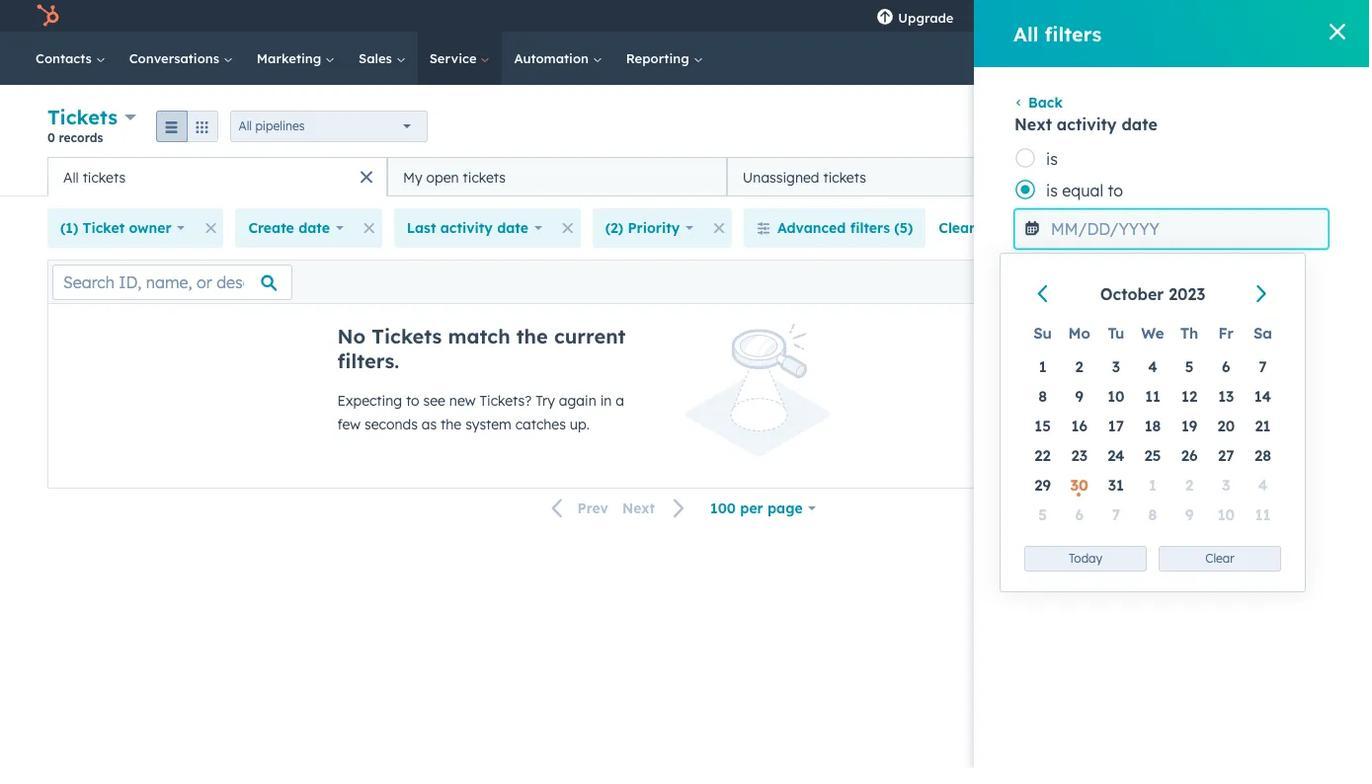 Task type: vqa. For each thing, say whether or not it's contained in the screenshot.


Task type: locate. For each thing, give the bounding box(es) containing it.
few
[[337, 416, 361, 434]]

export
[[1158, 274, 1195, 289]]

search image
[[1328, 51, 1341, 65]]

7 is from the top
[[1046, 386, 1058, 406]]

to right 'equal'
[[1108, 181, 1123, 201]]

view for add
[[1141, 168, 1172, 186]]

6 menu item up 13 at the right bottom of the page
[[1208, 353, 1244, 382]]

11 up 18
[[1145, 387, 1161, 406]]

group
[[156, 110, 218, 142]]

1 vertical spatial 6 menu item
[[1061, 501, 1098, 530]]

tickets down "records"
[[83, 168, 126, 186]]

a
[[616, 392, 624, 410]]

is left mo on the right of page
[[1046, 323, 1058, 343]]

ticket
[[83, 219, 125, 237]]

6 menu item down 30
[[1061, 501, 1098, 530]]

1 horizontal spatial the
[[516, 324, 548, 349]]

up.
[[570, 416, 590, 434]]

0 vertical spatial 3 menu item
[[1098, 353, 1134, 382]]

3 tickets from the left
[[823, 168, 866, 186]]

is
[[1046, 149, 1058, 169], [1046, 181, 1058, 201], [1046, 260, 1058, 280], [1046, 291, 1058, 311], [1046, 323, 1058, 343], [1046, 355, 1058, 374], [1046, 386, 1058, 406], [1046, 418, 1058, 438], [1046, 449, 1058, 469]]

apply filter button
[[1013, 490, 1108, 522]]

1 vertical spatial clear
[[1205, 551, 1234, 566]]

0 horizontal spatial 9
[[1075, 387, 1084, 406]]

0 vertical spatial 10
[[1108, 387, 1125, 406]]

0 vertical spatial 11
[[1145, 387, 1161, 406]]

calling icon image
[[981, 8, 999, 26]]

all filters
[[1013, 21, 1102, 46]]

activity down "back"
[[1057, 115, 1117, 134]]

0 vertical spatial view
[[1141, 168, 1172, 186]]

records
[[59, 130, 103, 145]]

1 menu item
[[1024, 353, 1061, 382], [1134, 471, 1171, 501]]

2 menu item
[[1061, 353, 1098, 382], [1171, 471, 1208, 501]]

next button
[[615, 496, 698, 522]]

all pipelines
[[239, 118, 305, 133]]

see
[[423, 392, 445, 410]]

1 horizontal spatial 4 menu item
[[1244, 471, 1281, 501]]

1 horizontal spatial tickets
[[372, 324, 442, 349]]

is left more at right
[[1046, 355, 1058, 374]]

3 is from the top
[[1046, 260, 1058, 280]]

marketing link
[[245, 32, 347, 85]]

1 vertical spatial 11
[[1255, 506, 1271, 525]]

18 menu item
[[1134, 412, 1171, 442]]

is up previous month icon
[[1046, 260, 1058, 280]]

is down actions
[[1046, 149, 1058, 169]]

sa
[[1253, 324, 1272, 343]]

8 down 25 menu item
[[1148, 506, 1157, 525]]

1 vertical spatial filters
[[850, 219, 890, 237]]

1 horizontal spatial filters
[[1045, 21, 1102, 46]]

2 horizontal spatial tickets
[[823, 168, 866, 186]]

0 horizontal spatial 5 menu item
[[1024, 501, 1061, 530]]

1 vertical spatial tickets
[[372, 324, 442, 349]]

5 menu item down 29
[[1024, 501, 1061, 530]]

group inside "tickets" banner
[[156, 110, 218, 142]]

0 horizontal spatial next
[[622, 500, 655, 518]]

2 horizontal spatial date
[[1122, 115, 1158, 134]]

is left 16 menu item
[[1046, 418, 1058, 438]]

28
[[1254, 446, 1271, 465]]

help button
[[1056, 0, 1090, 32]]

per
[[740, 500, 763, 518]]

service link
[[418, 32, 502, 85]]

is left "less"
[[1046, 386, 1058, 406]]

0
[[47, 130, 55, 145]]

filters inside button
[[850, 219, 890, 237]]

9 menu item up clear button
[[1171, 501, 1208, 530]]

all left pipelines at left top
[[239, 118, 252, 133]]

8 menu item up 15
[[1024, 382, 1061, 412]]

30 menu item
[[1061, 471, 1098, 501]]

0 horizontal spatial 10
[[1108, 387, 1125, 406]]

view inside popup button
[[1141, 168, 1172, 186]]

7 menu item
[[1244, 353, 1281, 382], [1098, 501, 1134, 530]]

26 menu item
[[1171, 442, 1208, 471]]

is left 23 menu item
[[1046, 449, 1058, 469]]

marketing
[[257, 50, 325, 66]]

0 horizontal spatial activity
[[440, 219, 493, 237]]

0 vertical spatial activity
[[1057, 115, 1117, 134]]

11 down 28 menu item
[[1255, 506, 1271, 525]]

0 horizontal spatial 9 menu item
[[1061, 382, 1098, 412]]

0 vertical spatial 8
[[1038, 387, 1047, 406]]

0 vertical spatial 2
[[1307, 8, 1314, 24]]

view right add
[[1141, 168, 1172, 186]]

4 is from the top
[[1046, 291, 1058, 311]]

2 menu item up "less"
[[1061, 353, 1098, 382]]

1 menu item down 25 at the right bottom
[[1134, 471, 1171, 501]]

back button
[[1013, 94, 1063, 112]]

0 horizontal spatial 7 menu item
[[1098, 501, 1134, 530]]

is for is known
[[1046, 418, 1058, 438]]

1 vertical spatial 10
[[1218, 506, 1235, 525]]

5 up 12
[[1185, 358, 1194, 376]]

clear button
[[1159, 546, 1281, 572]]

23
[[1071, 446, 1088, 465]]

1 vertical spatial 5 menu item
[[1024, 501, 1061, 530]]

1 vertical spatial 2
[[1075, 358, 1083, 376]]

is left after in the top right of the page
[[1046, 291, 1058, 311]]

10 menu item up "17"
[[1098, 382, 1134, 412]]

the right match
[[516, 324, 548, 349]]

1 vertical spatial than
[[1094, 386, 1128, 406]]

all down the 0 records
[[63, 168, 79, 186]]

5 menu item up 12
[[1171, 353, 1208, 382]]

9 up clear button
[[1185, 506, 1194, 525]]

28 menu item
[[1244, 442, 1281, 471]]

11 for leftmost 11 "menu item"
[[1145, 387, 1161, 406]]

import
[[1148, 119, 1188, 134]]

clear all
[[939, 219, 997, 237]]

view for save
[[1280, 220, 1305, 235]]

2 tickets from the left
[[463, 168, 506, 186]]

1 horizontal spatial 6
[[1222, 358, 1230, 376]]

filters for all
[[1045, 21, 1102, 46]]

17 menu item
[[1098, 412, 1134, 442]]

1 vertical spatial 11 menu item
[[1244, 501, 1281, 530]]

10 menu item
[[1098, 382, 1134, 412], [1208, 501, 1244, 530]]

6 menu item
[[1208, 353, 1244, 382], [1061, 501, 1098, 530]]

clear all button
[[926, 208, 1010, 248]]

next down the back button
[[1014, 115, 1052, 134]]

sales
[[359, 50, 396, 66]]

view inside button
[[1280, 220, 1305, 235]]

0 horizontal spatial the
[[441, 416, 462, 434]]

create
[[248, 219, 294, 237]]

1 vertical spatial 1
[[1149, 476, 1157, 495]]

3 menu item down tu
[[1098, 353, 1134, 382]]

1 menu item down su
[[1024, 353, 1061, 382]]

tickets up "records"
[[47, 105, 118, 129]]

1 horizontal spatial to
[[1108, 181, 1123, 201]]

menu item
[[968, 0, 971, 32]]

all right calling icon at the right of the page
[[1013, 21, 1039, 46]]

5 for the topmost the 5 menu item
[[1185, 358, 1194, 376]]

is left 'equal'
[[1046, 181, 1058, 201]]

try
[[536, 392, 555, 410]]

4 down 28 menu item
[[1258, 476, 1268, 495]]

activity inside popup button
[[440, 219, 493, 237]]

15 menu item
[[1024, 412, 1061, 442]]

october
[[1100, 284, 1164, 304]]

tickets banner
[[47, 103, 1322, 157]]

6 down 30 menu item
[[1075, 506, 1084, 525]]

as
[[422, 416, 437, 434]]

clear for clear
[[1205, 551, 1234, 566]]

1 vertical spatial view
[[1280, 220, 1305, 235]]

activity for next
[[1057, 115, 1117, 134]]

tickets right no
[[372, 324, 442, 349]]

conversations
[[129, 50, 223, 66]]

0 vertical spatial tickets
[[47, 105, 118, 129]]

8 for the bottommost "8" menu item
[[1148, 506, 1157, 525]]

1 horizontal spatial next
[[1014, 115, 1052, 134]]

than up "17"
[[1094, 386, 1128, 406]]

8 menu item
[[1024, 382, 1061, 412], [1134, 501, 1171, 530]]

10 up clear button
[[1218, 506, 1235, 525]]

15
[[1035, 417, 1051, 436]]

1 vertical spatial 3
[[1222, 476, 1230, 495]]

9 menu item
[[1061, 382, 1098, 412], [1171, 501, 1208, 530]]

0 horizontal spatial 7
[[1112, 506, 1120, 525]]

date down my open tickets button
[[497, 219, 528, 237]]

6 up 13 at the right bottom of the page
[[1222, 358, 1230, 376]]

10 up "17"
[[1108, 387, 1125, 406]]

1 horizontal spatial 4
[[1258, 476, 1268, 495]]

date up add view (3/5) popup button
[[1122, 115, 1158, 134]]

27 menu item
[[1208, 442, 1244, 471]]

0 horizontal spatial 8
[[1038, 387, 1047, 406]]

8 is from the top
[[1046, 418, 1058, 438]]

11 menu item down 28 menu item
[[1244, 501, 1281, 530]]

tickets up advanced filters (5)
[[823, 168, 866, 186]]

0 horizontal spatial 5
[[1038, 506, 1047, 525]]

view right save
[[1280, 220, 1305, 235]]

1 vertical spatial 9 menu item
[[1171, 501, 1208, 530]]

all inside popup button
[[239, 118, 252, 133]]

(1)
[[60, 219, 78, 237]]

my open tickets button
[[387, 157, 727, 197]]

5 down 29 menu item
[[1038, 506, 1047, 525]]

0 horizontal spatial 10 menu item
[[1098, 382, 1134, 412]]

import button
[[1132, 111, 1205, 143]]

next right the prev
[[622, 500, 655, 518]]

date right create
[[298, 219, 330, 237]]

filters.
[[337, 349, 399, 373]]

4 menu item down 28
[[1244, 471, 1281, 501]]

tickets for all tickets
[[83, 168, 126, 186]]

tara schultz image
[[1172, 7, 1190, 25]]

0 horizontal spatial 3
[[1112, 358, 1120, 376]]

the right as
[[441, 416, 462, 434]]

0 vertical spatial 1
[[1039, 358, 1047, 376]]

4 menu item down we
[[1134, 353, 1171, 382]]

than down tu
[[1105, 355, 1139, 374]]

pagination navigation
[[540, 496, 698, 522]]

1 down 25 menu item
[[1149, 476, 1157, 495]]

1 down su
[[1039, 358, 1047, 376]]

edit
[[1232, 274, 1254, 289]]

marketplaces button
[[1011, 0, 1052, 32]]

9 menu item up 16 at bottom
[[1061, 382, 1098, 412]]

next for next
[[622, 500, 655, 518]]

8 for leftmost "8" menu item
[[1038, 387, 1047, 406]]

date inside create date 'popup button'
[[298, 219, 330, 237]]

than for is more than
[[1105, 355, 1139, 374]]

4 menu item
[[1134, 353, 1171, 382], [1244, 471, 1281, 501]]

5 is from the top
[[1046, 323, 1058, 343]]

0 horizontal spatial 1 menu item
[[1024, 353, 1061, 382]]

9 up 16 at bottom
[[1075, 387, 1084, 406]]

th
[[1180, 324, 1198, 343]]

between
[[1062, 323, 1126, 343]]

1 horizontal spatial 5 menu item
[[1171, 353, 1208, 382]]

0 vertical spatial the
[[516, 324, 548, 349]]

catches
[[515, 416, 566, 434]]

contacts
[[36, 50, 96, 66]]

24
[[1107, 446, 1125, 465]]

tickets right open
[[463, 168, 506, 186]]

30
[[1070, 476, 1088, 495]]

all
[[1013, 21, 1039, 46], [239, 118, 252, 133], [63, 168, 79, 186], [979, 219, 997, 237]]

date
[[1122, 115, 1158, 134], [298, 219, 330, 237], [497, 219, 528, 237]]

is for is unknown
[[1046, 449, 1058, 469]]

notifications image
[[1131, 9, 1148, 27]]

0 vertical spatial 5
[[1185, 358, 1194, 376]]

0 vertical spatial 9
[[1075, 387, 1084, 406]]

1 vertical spatial 7 menu item
[[1098, 501, 1134, 530]]

3 menu item
[[1098, 353, 1134, 382], [1208, 471, 1244, 501]]

1 horizontal spatial date
[[497, 219, 528, 237]]

2 menu item down "26"
[[1171, 471, 1208, 501]]

0 horizontal spatial 11 menu item
[[1134, 382, 1171, 412]]

is for is after
[[1046, 291, 1058, 311]]

0 vertical spatial 8 menu item
[[1024, 382, 1061, 412]]

2 down 26 menu item
[[1185, 476, 1194, 495]]

1 tickets from the left
[[83, 168, 126, 186]]

expecting to see new tickets? try again in a few seconds as the system catches up.
[[337, 392, 624, 434]]

1 horizontal spatial 2
[[1185, 476, 1194, 495]]

12 menu item
[[1171, 382, 1208, 412]]

save view
[[1249, 220, 1305, 235]]

7 menu item up 14 on the right bottom of the page
[[1244, 353, 1281, 382]]

7 down the 31 menu item
[[1112, 506, 1120, 525]]

31
[[1108, 476, 1124, 495]]

3 down 27 menu item on the right of the page
[[1222, 476, 1230, 495]]

next
[[1014, 115, 1052, 134], [622, 500, 655, 518]]

1 vertical spatial to
[[406, 392, 419, 410]]

2 right studios
[[1307, 8, 1314, 24]]

0 vertical spatial 6
[[1222, 358, 1230, 376]]

1 vertical spatial 4
[[1258, 476, 1268, 495]]

22 menu item
[[1024, 442, 1061, 471]]

2 horizontal spatial 2
[[1307, 8, 1314, 24]]

less
[[1062, 386, 1090, 406]]

1 vertical spatial activity
[[440, 219, 493, 237]]

1 vertical spatial 10 menu item
[[1208, 501, 1244, 530]]

1 horizontal spatial activity
[[1057, 115, 1117, 134]]

menu containing apoptosis studios 2
[[863, 0, 1345, 32]]

0 vertical spatial 3
[[1112, 358, 1120, 376]]

before
[[1062, 260, 1111, 280]]

studios
[[1258, 8, 1303, 24]]

0 vertical spatial 4
[[1148, 358, 1157, 376]]

9 is from the top
[[1046, 449, 1058, 469]]

1 horizontal spatial 7
[[1259, 358, 1267, 376]]

to left see
[[406, 392, 419, 410]]

5 for the left the 5 menu item
[[1038, 506, 1047, 525]]

add view (3/5)
[[1109, 168, 1211, 186]]

Enter value text field
[[1014, 209, 1329, 249]]

0 horizontal spatial 8 menu item
[[1024, 382, 1061, 412]]

0 vertical spatial next
[[1014, 115, 1052, 134]]

date inside last activity date popup button
[[497, 219, 528, 237]]

7
[[1259, 358, 1267, 376], [1112, 506, 1120, 525]]

1 horizontal spatial 2 menu item
[[1171, 471, 1208, 501]]

0 vertical spatial than
[[1105, 355, 1139, 374]]

next inside button
[[622, 500, 655, 518]]

5 menu item
[[1171, 353, 1208, 382], [1024, 501, 1061, 530]]

unassigned tickets button
[[727, 157, 1067, 197]]

0 horizontal spatial clear
[[939, 219, 975, 237]]

is less than
[[1046, 386, 1128, 406]]

2 up "less"
[[1075, 358, 1083, 376]]

10 menu item up clear button
[[1208, 501, 1244, 530]]

1 horizontal spatial 8 menu item
[[1134, 501, 1171, 530]]

1 horizontal spatial view
[[1280, 220, 1305, 235]]

settings link
[[1094, 5, 1119, 26]]

1 horizontal spatial 9
[[1185, 506, 1194, 525]]

1 horizontal spatial 9 menu item
[[1171, 501, 1208, 530]]

1 vertical spatial 4 menu item
[[1244, 471, 1281, 501]]

tu
[[1108, 324, 1124, 343]]

0 horizontal spatial filters
[[850, 219, 890, 237]]

menu
[[863, 0, 1345, 32]]

3 down tu
[[1112, 358, 1120, 376]]

current
[[554, 324, 626, 349]]

0 horizontal spatial 11
[[1145, 387, 1161, 406]]

0 horizontal spatial to
[[406, 392, 419, 410]]

settings image
[[1097, 8, 1115, 26]]

activity right last
[[440, 219, 493, 237]]

3 for rightmost 3 "menu item"
[[1222, 476, 1230, 495]]

2 is from the top
[[1046, 181, 1058, 201]]

6 for 6 menu item to the right
[[1222, 358, 1230, 376]]

1 is from the top
[[1046, 149, 1058, 169]]

8 up 15
[[1038, 387, 1047, 406]]

20
[[1217, 417, 1235, 436]]

clear
[[939, 219, 975, 237], [1205, 551, 1234, 566]]

0 horizontal spatial 4 menu item
[[1134, 353, 1171, 382]]

1 horizontal spatial 5
[[1185, 358, 1194, 376]]

7 up 14 on the right bottom of the page
[[1259, 358, 1267, 376]]

the inside "expecting to see new tickets? try again in a few seconds as the system catches up."
[[441, 416, 462, 434]]

0 horizontal spatial 1
[[1039, 358, 1047, 376]]

4 down we
[[1148, 358, 1157, 376]]

3 menu item down 27
[[1208, 471, 1244, 501]]

7 menu item down the 31
[[1098, 501, 1134, 530]]

0 horizontal spatial 4
[[1148, 358, 1157, 376]]

2 vertical spatial 2
[[1185, 476, 1194, 495]]

11 menu item up 18
[[1134, 382, 1171, 412]]

0 horizontal spatial tickets
[[47, 105, 118, 129]]

8 menu item down 25 menu item
[[1134, 501, 1171, 530]]

19
[[1181, 417, 1197, 436]]

service
[[429, 50, 481, 66]]

10
[[1108, 387, 1125, 406], [1218, 506, 1235, 525]]

filters
[[1045, 21, 1102, 46], [850, 219, 890, 237]]

11 for the rightmost 11 "menu item"
[[1255, 506, 1271, 525]]

11 menu item
[[1134, 382, 1171, 412], [1244, 501, 1281, 530]]

6 is from the top
[[1046, 355, 1058, 374]]



Task type: describe. For each thing, give the bounding box(es) containing it.
save
[[1249, 220, 1276, 235]]

0 horizontal spatial 2 menu item
[[1061, 353, 1098, 382]]

0 vertical spatial 4 menu item
[[1134, 353, 1171, 382]]

is unknown
[[1046, 449, 1129, 469]]

to inside "expecting to see new tickets? try again in a few seconds as the system catches up."
[[406, 392, 419, 410]]

14 menu item
[[1244, 382, 1281, 412]]

upgrade
[[898, 10, 954, 26]]

date for next activity date
[[1122, 115, 1158, 134]]

today
[[1069, 551, 1102, 566]]

next for next activity date
[[1014, 115, 1052, 134]]

apoptosis studios 2 button
[[1160, 0, 1343, 32]]

9 for topmost "9" menu item
[[1075, 387, 1084, 406]]

clear for clear all
[[939, 219, 975, 237]]

1 horizontal spatial 1 menu item
[[1134, 471, 1171, 501]]

more
[[1062, 355, 1101, 374]]

contacts link
[[24, 32, 117, 85]]

all right (5)
[[979, 219, 997, 237]]

21 menu item
[[1244, 412, 1281, 442]]

is more than
[[1046, 355, 1139, 374]]

open
[[426, 168, 459, 186]]

is after
[[1046, 291, 1099, 311]]

1 vertical spatial 2 menu item
[[1171, 471, 1208, 501]]

1 horizontal spatial 10 menu item
[[1208, 501, 1244, 530]]

2 inside popup button
[[1307, 8, 1314, 24]]

tickets for unassigned tickets
[[823, 168, 866, 186]]

next month image
[[1251, 284, 1272, 306]]

hubspot image
[[36, 4, 59, 28]]

22
[[1035, 446, 1051, 465]]

18
[[1145, 417, 1161, 436]]

0 vertical spatial to
[[1108, 181, 1123, 201]]

is equal to
[[1046, 181, 1123, 201]]

Search HubSpot search field
[[1092, 41, 1334, 75]]

1 horizontal spatial 6 menu item
[[1208, 353, 1244, 382]]

last
[[407, 219, 436, 237]]

24 menu item
[[1098, 442, 1134, 471]]

close image
[[1330, 24, 1345, 40]]

automation
[[514, 50, 592, 66]]

new
[[449, 392, 476, 410]]

create date
[[248, 219, 330, 237]]

0 horizontal spatial 2
[[1075, 358, 1083, 376]]

add view (3/5) button
[[1075, 157, 1236, 197]]

today button
[[1024, 546, 1147, 572]]

actions button
[[1033, 111, 1120, 143]]

calling icon button
[[973, 3, 1007, 29]]

14
[[1254, 387, 1271, 406]]

search button
[[1318, 41, 1351, 75]]

notifications button
[[1123, 0, 1156, 32]]

advanced filters (5) button
[[744, 208, 926, 248]]

no
[[337, 324, 366, 349]]

previous month image
[[1033, 284, 1055, 306]]

all for all filters
[[1013, 21, 1039, 46]]

13 menu item
[[1208, 382, 1244, 412]]

actions
[[1050, 119, 1091, 134]]

filters for advanced
[[850, 219, 890, 237]]

10 for right the 10 menu item
[[1218, 506, 1235, 525]]

27
[[1218, 446, 1234, 465]]

edit columns
[[1232, 274, 1304, 289]]

100
[[710, 500, 736, 518]]

1 vertical spatial 8 menu item
[[1134, 501, 1171, 530]]

Search ID, name, or description search field
[[52, 264, 292, 300]]

29 menu item
[[1024, 471, 1061, 501]]

1 horizontal spatial 11 menu item
[[1244, 501, 1281, 530]]

19 menu item
[[1171, 412, 1208, 442]]

we
[[1141, 324, 1164, 343]]

system
[[465, 416, 512, 434]]

is for is before
[[1046, 260, 1058, 280]]

fr
[[1219, 324, 1234, 343]]

is for is between
[[1046, 323, 1058, 343]]

is known
[[1046, 418, 1110, 438]]

10 for the 10 menu item to the top
[[1108, 387, 1125, 406]]

3 for the left 3 "menu item"
[[1112, 358, 1120, 376]]

0 horizontal spatial 6 menu item
[[1061, 501, 1098, 530]]

filter
[[1065, 498, 1091, 513]]

my
[[403, 168, 422, 186]]

reporting
[[626, 50, 693, 66]]

apoptosis studios 2
[[1194, 8, 1314, 24]]

0 vertical spatial 1 menu item
[[1024, 353, 1061, 382]]

all for all pipelines
[[239, 118, 252, 133]]

save view button
[[1215, 212, 1322, 244]]

is for is less than
[[1046, 386, 1058, 406]]

(5)
[[894, 219, 913, 237]]

advanced filters (5)
[[777, 219, 913, 237]]

6 for 6 menu item to the left
[[1075, 506, 1084, 525]]

pipelines
[[255, 118, 305, 133]]

columns
[[1258, 274, 1304, 289]]

seconds
[[364, 416, 418, 434]]

0 horizontal spatial 3 menu item
[[1098, 353, 1134, 382]]

20 menu item
[[1208, 412, 1244, 442]]

add
[[1109, 168, 1136, 186]]

25 menu item
[[1134, 442, 1171, 471]]

all pipelines button
[[230, 110, 427, 142]]

9 for the right "9" menu item
[[1185, 506, 1194, 525]]

date for last activity date
[[497, 219, 528, 237]]

1 horizontal spatial 1
[[1149, 476, 1157, 495]]

again
[[559, 392, 596, 410]]

0 vertical spatial 9 menu item
[[1061, 382, 1098, 412]]

0 vertical spatial 7 menu item
[[1244, 353, 1281, 382]]

tickets inside 'popup button'
[[47, 105, 118, 129]]

2023
[[1169, 284, 1205, 304]]

edit columns button
[[1220, 269, 1317, 295]]

0 vertical spatial 7
[[1259, 358, 1267, 376]]

17
[[1108, 417, 1124, 436]]

all for all tickets
[[63, 168, 79, 186]]

0 vertical spatial 10 menu item
[[1098, 382, 1134, 412]]

16 menu item
[[1061, 412, 1098, 442]]

the inside no tickets match the current filters.
[[516, 324, 548, 349]]

unknown
[[1062, 449, 1129, 469]]

1 horizontal spatial 3 menu item
[[1208, 471, 1244, 501]]

next activity date
[[1014, 115, 1158, 134]]

help image
[[1064, 9, 1082, 27]]

23 menu item
[[1061, 442, 1098, 471]]

25
[[1144, 446, 1161, 465]]

mo
[[1068, 324, 1090, 343]]

last activity date button
[[394, 208, 555, 248]]

tickets inside no tickets match the current filters.
[[372, 324, 442, 349]]

is for is more than
[[1046, 355, 1058, 374]]

26
[[1181, 446, 1198, 465]]

in
[[600, 392, 612, 410]]

100 per page
[[710, 500, 803, 518]]

back
[[1028, 94, 1063, 112]]

1 vertical spatial 7
[[1112, 506, 1120, 525]]

(1) ticket owner
[[60, 219, 172, 237]]

priority
[[628, 219, 680, 237]]

upgrade image
[[877, 9, 894, 27]]

create date button
[[235, 208, 356, 248]]

is for is
[[1046, 149, 1058, 169]]

is before
[[1046, 260, 1111, 280]]

owner
[[129, 219, 172, 237]]

marketplaces image
[[1023, 9, 1041, 27]]

12
[[1182, 387, 1197, 406]]

is for is equal to
[[1046, 181, 1058, 201]]

0 vertical spatial 5 menu item
[[1171, 353, 1208, 382]]

(3/5)
[[1177, 168, 1211, 186]]

16
[[1071, 417, 1087, 436]]

all tickets button
[[47, 157, 387, 197]]

apoptosis
[[1194, 8, 1254, 24]]

is between
[[1046, 323, 1126, 343]]

31 menu item
[[1098, 471, 1134, 501]]

prev
[[577, 500, 608, 518]]

reporting link
[[614, 32, 715, 85]]

29
[[1034, 476, 1051, 495]]

than for is less than
[[1094, 386, 1128, 406]]

activity for last
[[440, 219, 493, 237]]

(2)
[[605, 219, 623, 237]]



